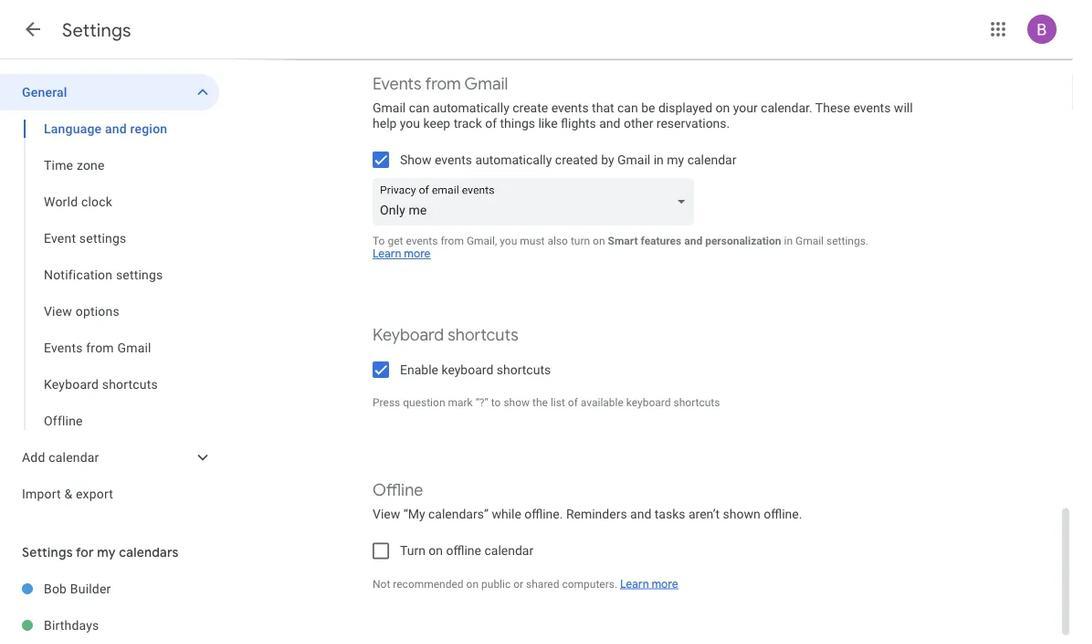 Task type: vqa. For each thing, say whether or not it's contained in the screenshot.
tasks
yes



Task type: describe. For each thing, give the bounding box(es) containing it.
birthdays
[[44, 618, 99, 633]]

2 vertical spatial calendar
[[485, 544, 534, 559]]

1 vertical spatial automatically
[[476, 153, 552, 168]]

0 vertical spatial learn more link
[[373, 248, 431, 261]]

settings for my calendars
[[22, 545, 179, 561]]

settings.
[[827, 235, 869, 248]]

and left region
[[105, 121, 127, 136]]

calendar inside tree
[[49, 450, 99, 465]]

or
[[514, 579, 524, 591]]

world
[[44, 194, 78, 209]]

recommended
[[393, 579, 464, 591]]

settings for settings
[[62, 18, 131, 42]]

gmail up "track"
[[465, 74, 508, 95]]

notification settings
[[44, 267, 163, 282]]

1 offline. from the left
[[525, 508, 563, 523]]

bob
[[44, 582, 67, 597]]

show
[[504, 397, 530, 410]]

offline for offline view "my calendars" while offline. reminders and tasks aren't shown offline.
[[373, 481, 424, 502]]

smart
[[608, 235, 638, 248]]

group containing language and region
[[0, 111, 219, 440]]

add
[[22, 450, 45, 465]]

bob builder tree item
[[0, 571, 219, 608]]

features
[[641, 235, 682, 248]]

to
[[373, 235, 385, 248]]

be
[[642, 101, 656, 116]]

1 horizontal spatial my
[[667, 153, 685, 168]]

gmail inside to get events from gmail, you must also turn on smart features and personalization in gmail settings. learn more
[[796, 235, 824, 248]]

on inside not recommended on public or shared computers. learn more
[[467, 579, 479, 591]]

settings for notification settings
[[116, 267, 163, 282]]

1 horizontal spatial keyboard
[[627, 397, 671, 410]]

you inside to get events from gmail, you must also turn on smart features and personalization in gmail settings. learn more
[[500, 235, 518, 248]]

your
[[734, 101, 758, 116]]

import
[[22, 487, 61, 502]]

aren't
[[689, 508, 720, 523]]

to
[[491, 397, 501, 410]]

the
[[533, 397, 548, 410]]

not
[[373, 579, 391, 591]]

mark
[[448, 397, 473, 410]]

shared
[[526, 579, 560, 591]]

and inside events from gmail gmail can automatically create events that can be displayed on your calendar. these events will help you keep track of things like flights and other reservations.
[[600, 116, 621, 131]]

on inside to get events from gmail, you must also turn on smart features and personalization in gmail settings. learn more
[[593, 235, 606, 248]]

flights
[[561, 116, 597, 131]]

that
[[592, 101, 615, 116]]

other
[[624, 116, 654, 131]]

zone
[[77, 158, 105, 173]]

bob builder
[[44, 582, 111, 597]]

reservations.
[[657, 116, 730, 131]]

created
[[556, 153, 598, 168]]

these
[[816, 101, 851, 116]]

offline
[[446, 544, 482, 559]]

tasks
[[655, 508, 686, 523]]

gmail right by
[[618, 153, 651, 168]]

things
[[500, 116, 536, 131]]

from for events from gmail gmail can automatically create events that can be displayed on your calendar. these events will help you keep track of things like flights and other reservations.
[[425, 74, 461, 95]]

computers.
[[562, 579, 618, 591]]

birthdays tree item
[[0, 608, 219, 640]]

calendars"
[[429, 508, 489, 523]]

export
[[76, 487, 113, 502]]

general
[[22, 85, 67, 100]]

question
[[403, 397, 446, 410]]

will
[[895, 101, 914, 116]]

press
[[373, 397, 401, 410]]

clock
[[81, 194, 112, 209]]

1 horizontal spatial keyboard
[[373, 325, 444, 346]]

events from gmail gmail can automatically create events that can be displayed on your calendar. these events will help you keep track of things like flights and other reservations.
[[373, 74, 914, 131]]

events left that
[[552, 101, 589, 116]]

like
[[539, 116, 558, 131]]

time
[[44, 158, 73, 173]]

to get events from gmail, you must also turn on smart features and personalization in gmail settings. learn more
[[373, 235, 869, 261]]

import & export
[[22, 487, 113, 502]]

learn inside to get events from gmail, you must also turn on smart features and personalization in gmail settings. learn more
[[373, 248, 402, 261]]

settings for settings for my calendars
[[22, 545, 73, 561]]

language
[[44, 121, 102, 136]]

show events automatically created by gmail in my calendar
[[400, 153, 737, 168]]

calendar.
[[761, 101, 813, 116]]

not recommended on public or shared computers. learn more
[[373, 578, 679, 592]]

go back image
[[22, 18, 44, 40]]

settings for event settings
[[79, 231, 127, 246]]

help
[[373, 116, 397, 131]]

from for events from gmail
[[86, 340, 114, 356]]

offline view "my calendars" while offline. reminders and tasks aren't shown offline.
[[373, 481, 803, 523]]

calendars
[[119, 545, 179, 561]]

"?"
[[476, 397, 489, 410]]

public
[[482, 579, 511, 591]]

settings heading
[[62, 18, 131, 42]]

while
[[492, 508, 522, 523]]

events from gmail
[[44, 340, 151, 356]]

and inside to get events from gmail, you must also turn on smart features and personalization in gmail settings. learn more
[[685, 235, 703, 248]]

world clock
[[44, 194, 112, 209]]

add calendar
[[22, 450, 99, 465]]

shown
[[723, 508, 761, 523]]

region
[[130, 121, 168, 136]]

from inside to get events from gmail, you must also turn on smart features and personalization in gmail settings. learn more
[[441, 235, 464, 248]]

language and region
[[44, 121, 168, 136]]

for
[[76, 545, 94, 561]]

create
[[513, 101, 549, 116]]

0 horizontal spatial in
[[654, 153, 664, 168]]

turn
[[400, 544, 426, 559]]

notification
[[44, 267, 113, 282]]



Task type: locate. For each thing, give the bounding box(es) containing it.
0 horizontal spatial offline.
[[525, 508, 563, 523]]

keyboard
[[442, 363, 494, 378], [627, 397, 671, 410]]

1 vertical spatial keyboard shortcuts
[[44, 377, 158, 392]]

0 horizontal spatial of
[[485, 116, 497, 131]]

more right get
[[404, 248, 431, 261]]

you
[[400, 116, 420, 131], [500, 235, 518, 248]]

offline up add calendar at left bottom
[[44, 414, 83, 429]]

1 vertical spatial of
[[568, 397, 578, 410]]

track
[[454, 116, 482, 131]]

automatically down things
[[476, 153, 552, 168]]

learn more link
[[373, 248, 431, 261], [621, 578, 679, 592]]

2 offline. from the left
[[764, 508, 803, 523]]

1 vertical spatial you
[[500, 235, 518, 248]]

0 vertical spatial learn
[[373, 248, 402, 261]]

view left the options
[[44, 304, 72, 319]]

1 vertical spatial my
[[97, 545, 116, 561]]

tree
[[0, 74, 219, 513]]

show
[[400, 153, 432, 168]]

0 horizontal spatial learn more link
[[373, 248, 431, 261]]

of inside events from gmail gmail can automatically create events that can be displayed on your calendar. these events will help you keep track of things like flights and other reservations.
[[485, 116, 497, 131]]

events inside to get events from gmail, you must also turn on smart features and personalization in gmail settings. learn more
[[406, 235, 438, 248]]

in
[[654, 153, 664, 168], [785, 235, 793, 248]]

gmail left settings.
[[796, 235, 824, 248]]

my
[[667, 153, 685, 168], [97, 545, 116, 561]]

learn
[[373, 248, 402, 261], [621, 578, 649, 592]]

of right list
[[568, 397, 578, 410]]

offline up "my at the left of page
[[373, 481, 424, 502]]

0 vertical spatial automatically
[[433, 101, 510, 116]]

from left gmail,
[[441, 235, 464, 248]]

shortcuts
[[448, 325, 519, 346], [497, 363, 551, 378], [102, 377, 158, 392], [674, 397, 721, 410]]

must
[[520, 235, 545, 248]]

press question mark "?" to show the list of available keyboard shortcuts
[[373, 397, 721, 410]]

0 horizontal spatial keyboard
[[442, 363, 494, 378]]

0 horizontal spatial events
[[44, 340, 83, 356]]

0 vertical spatial settings
[[79, 231, 127, 246]]

0 horizontal spatial my
[[97, 545, 116, 561]]

more down tasks on the bottom right of the page
[[652, 578, 679, 592]]

view
[[44, 304, 72, 319], [373, 508, 401, 523]]

2 can from the left
[[618, 101, 639, 116]]

1 vertical spatial learn
[[621, 578, 649, 592]]

settings up general tree item
[[62, 18, 131, 42]]

events up help
[[373, 74, 422, 95]]

of
[[485, 116, 497, 131], [568, 397, 578, 410]]

turn on offline calendar
[[400, 544, 534, 559]]

also
[[548, 235, 568, 248]]

0 horizontal spatial view
[[44, 304, 72, 319]]

general tree item
[[0, 74, 219, 111]]

1 horizontal spatial keyboard shortcuts
[[373, 325, 519, 346]]

automatically inside events from gmail gmail can automatically create events that can be displayed on your calendar. these events will help you keep track of things like flights and other reservations.
[[433, 101, 510, 116]]

more inside to get events from gmail, you must also turn on smart features and personalization in gmail settings. learn more
[[404, 248, 431, 261]]

1 horizontal spatial can
[[618, 101, 639, 116]]

2 horizontal spatial calendar
[[688, 153, 737, 168]]

automatically
[[433, 101, 510, 116], [476, 153, 552, 168]]

events inside group
[[44, 340, 83, 356]]

events right get
[[406, 235, 438, 248]]

view inside offline view "my calendars" while offline. reminders and tasks aren't shown offline.
[[373, 508, 401, 523]]

offline. right while
[[525, 508, 563, 523]]

1 vertical spatial keyboard
[[44, 377, 99, 392]]

offline. right shown
[[764, 508, 803, 523]]

events for events from gmail
[[44, 340, 83, 356]]

1 horizontal spatial offline
[[373, 481, 424, 502]]

"my
[[404, 508, 425, 523]]

enable keyboard shortcuts
[[400, 363, 551, 378]]

list
[[551, 397, 566, 410]]

events right "show"
[[435, 153, 472, 168]]

events inside events from gmail gmail can automatically create events that can be displayed on your calendar. these events will help you keep track of things like flights and other reservations.
[[373, 74, 422, 95]]

on
[[716, 101, 730, 116], [593, 235, 606, 248], [429, 544, 443, 559], [467, 579, 479, 591]]

0 vertical spatial keyboard
[[442, 363, 494, 378]]

settings for my calendars tree
[[0, 571, 219, 640]]

in inside to get events from gmail, you must also turn on smart features and personalization in gmail settings. learn more
[[785, 235, 793, 248]]

0 horizontal spatial keyboard
[[44, 377, 99, 392]]

0 horizontal spatial more
[[404, 248, 431, 261]]

1 horizontal spatial learn more link
[[621, 578, 679, 592]]

0 vertical spatial more
[[404, 248, 431, 261]]

0 horizontal spatial you
[[400, 116, 420, 131]]

offline.
[[525, 508, 563, 523], [764, 508, 803, 523]]

0 vertical spatial calendar
[[688, 153, 737, 168]]

gmail down the options
[[117, 340, 151, 356]]

1 horizontal spatial view
[[373, 508, 401, 523]]

0 horizontal spatial learn
[[373, 248, 402, 261]]

1 horizontal spatial events
[[373, 74, 422, 95]]

keyboard up mark
[[442, 363, 494, 378]]

you right help
[[400, 116, 420, 131]]

1 can from the left
[[409, 101, 430, 116]]

and inside offline view "my calendars" while offline. reminders and tasks aren't shown offline.
[[631, 508, 652, 523]]

available
[[581, 397, 624, 410]]

and left other
[[600, 116, 621, 131]]

gmail inside group
[[117, 340, 151, 356]]

from down the options
[[86, 340, 114, 356]]

options
[[76, 304, 120, 319]]

my down reservations.
[[667, 153, 685, 168]]

keyboard up enable on the left
[[373, 325, 444, 346]]

event
[[44, 231, 76, 246]]

time zone
[[44, 158, 105, 173]]

0 vertical spatial keyboard
[[373, 325, 444, 346]]

learn more link left gmail,
[[373, 248, 431, 261]]

from inside events from gmail gmail can automatically create events that can be displayed on your calendar. these events will help you keep track of things like flights and other reservations.
[[425, 74, 461, 95]]

0 horizontal spatial keyboard shortcuts
[[44, 377, 158, 392]]

0 vertical spatial you
[[400, 116, 420, 131]]

keyboard
[[373, 325, 444, 346], [44, 377, 99, 392]]

0 vertical spatial settings
[[62, 18, 131, 42]]

1 vertical spatial from
[[441, 235, 464, 248]]

tree containing general
[[0, 74, 219, 513]]

of right "track"
[[485, 116, 497, 131]]

my right for
[[97, 545, 116, 561]]

0 vertical spatial my
[[667, 153, 685, 168]]

calendar up or
[[485, 544, 534, 559]]

gmail,
[[467, 235, 497, 248]]

and left tasks on the bottom right of the page
[[631, 508, 652, 523]]

birthdays link
[[44, 608, 219, 640]]

automatically left create
[[433, 101, 510, 116]]

and right features
[[685, 235, 703, 248]]

settings
[[79, 231, 127, 246], [116, 267, 163, 282]]

keyboard shortcuts up enable on the left
[[373, 325, 519, 346]]

reminders
[[567, 508, 628, 523]]

by
[[602, 153, 615, 168]]

calendar
[[688, 153, 737, 168], [49, 450, 99, 465], [485, 544, 534, 559]]

on inside events from gmail gmail can automatically create events that can be displayed on your calendar. these events will help you keep track of things like flights and other reservations.
[[716, 101, 730, 116]]

offline inside offline view "my calendars" while offline. reminders and tasks aren't shown offline.
[[373, 481, 424, 502]]

events
[[552, 101, 589, 116], [854, 101, 891, 116], [435, 153, 472, 168], [406, 235, 438, 248]]

event settings
[[44, 231, 127, 246]]

1 vertical spatial offline
[[373, 481, 424, 502]]

personalization
[[706, 235, 782, 248]]

1 horizontal spatial more
[[652, 578, 679, 592]]

settings up 'bob'
[[22, 545, 73, 561]]

offline
[[44, 414, 83, 429], [373, 481, 424, 502]]

0 vertical spatial from
[[425, 74, 461, 95]]

1 vertical spatial events
[[44, 340, 83, 356]]

learn more link right computers.
[[621, 578, 679, 592]]

1 horizontal spatial calendar
[[485, 544, 534, 559]]

1 vertical spatial learn more link
[[621, 578, 679, 592]]

1 vertical spatial view
[[373, 508, 401, 523]]

1 vertical spatial settings
[[116, 267, 163, 282]]

keyboard right available
[[627, 397, 671, 410]]

offline for offline
[[44, 414, 83, 429]]

None field
[[373, 179, 702, 226]]

1 vertical spatial in
[[785, 235, 793, 248]]

2 vertical spatial from
[[86, 340, 114, 356]]

view options
[[44, 304, 120, 319]]

in down reservations.
[[654, 153, 664, 168]]

0 vertical spatial events
[[373, 74, 422, 95]]

view left "my at the left of page
[[373, 508, 401, 523]]

from
[[425, 74, 461, 95], [441, 235, 464, 248], [86, 340, 114, 356]]

&
[[64, 487, 73, 502]]

can
[[409, 101, 430, 116], [618, 101, 639, 116]]

keyboard shortcuts inside group
[[44, 377, 158, 392]]

calendar up &
[[49, 450, 99, 465]]

0 vertical spatial keyboard shortcuts
[[373, 325, 519, 346]]

0 horizontal spatial can
[[409, 101, 430, 116]]

turn
[[571, 235, 591, 248]]

keyboard down events from gmail
[[44, 377, 99, 392]]

enable
[[400, 363, 439, 378]]

0 vertical spatial in
[[654, 153, 664, 168]]

0 horizontal spatial offline
[[44, 414, 83, 429]]

events left will
[[854, 101, 891, 116]]

1 vertical spatial more
[[652, 578, 679, 592]]

1 horizontal spatial learn
[[621, 578, 649, 592]]

keyboard shortcuts
[[373, 325, 519, 346], [44, 377, 158, 392]]

1 vertical spatial calendar
[[49, 450, 99, 465]]

events
[[373, 74, 422, 95], [44, 340, 83, 356]]

1 vertical spatial settings
[[22, 545, 73, 561]]

1 vertical spatial keyboard
[[627, 397, 671, 410]]

calendar down reservations.
[[688, 153, 737, 168]]

more
[[404, 248, 431, 261], [652, 578, 679, 592]]

from up 'keep'
[[425, 74, 461, 95]]

builder
[[70, 582, 111, 597]]

events down view options
[[44, 340, 83, 356]]

keep
[[424, 116, 451, 131]]

settings up notification settings
[[79, 231, 127, 246]]

in right personalization
[[785, 235, 793, 248]]

get
[[388, 235, 403, 248]]

1 horizontal spatial you
[[500, 235, 518, 248]]

group
[[0, 111, 219, 440]]

you inside events from gmail gmail can automatically create events that can be displayed on your calendar. these events will help you keep track of things like flights and other reservations.
[[400, 116, 420, 131]]

1 horizontal spatial in
[[785, 235, 793, 248]]

settings up the options
[[116, 267, 163, 282]]

1 horizontal spatial offline.
[[764, 508, 803, 523]]

0 vertical spatial view
[[44, 304, 72, 319]]

1 horizontal spatial of
[[568, 397, 578, 410]]

events for events from gmail gmail can automatically create events that can be displayed on your calendar. these events will help you keep track of things like flights and other reservations.
[[373, 74, 422, 95]]

you left 'must'
[[500, 235, 518, 248]]

can left be at top
[[618, 101, 639, 116]]

0 vertical spatial offline
[[44, 414, 83, 429]]

0 vertical spatial of
[[485, 116, 497, 131]]

gmail
[[465, 74, 508, 95], [373, 101, 406, 116], [618, 153, 651, 168], [796, 235, 824, 248], [117, 340, 151, 356]]

0 horizontal spatial calendar
[[49, 450, 99, 465]]

gmail left 'keep'
[[373, 101, 406, 116]]

keyboard shortcuts down events from gmail
[[44, 377, 158, 392]]

displayed
[[659, 101, 713, 116]]

can right help
[[409, 101, 430, 116]]



